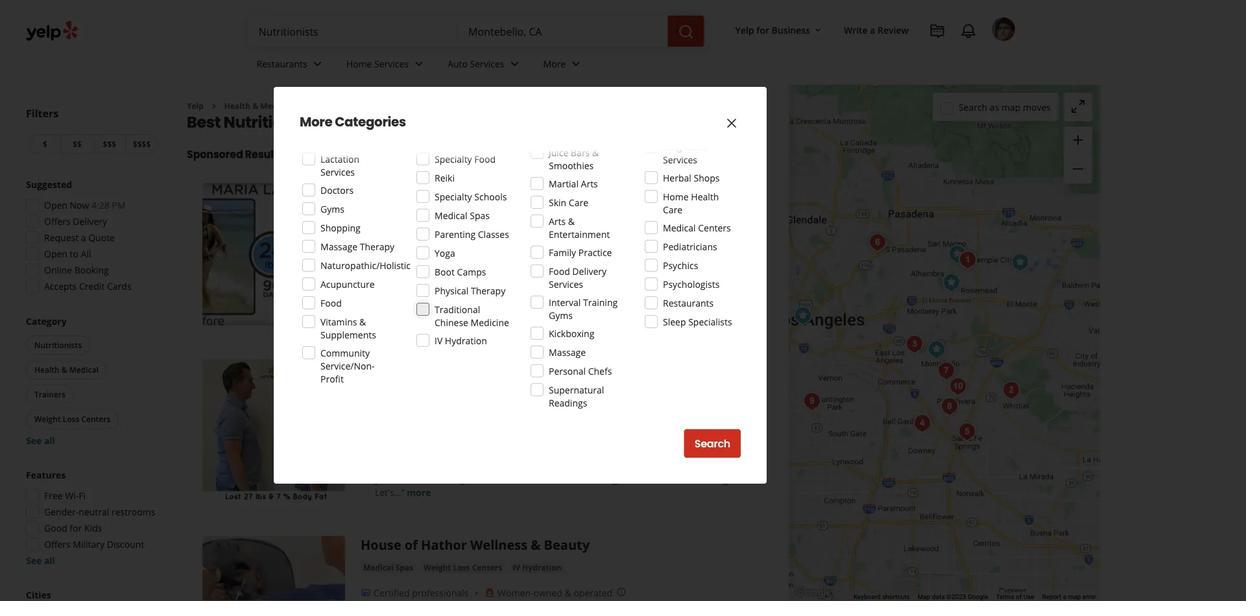Task type: vqa. For each thing, say whether or not it's contained in the screenshot.
View at the right of the page
no



Task type: describe. For each thing, give the bounding box(es) containing it.
delivery for food delivery services
[[572, 265, 607, 277]]

trainers
[[34, 389, 65, 400]]

boot
[[435, 266, 455, 278]]

lactation
[[320, 153, 359, 165]]

services for lactation services
[[320, 166, 355, 178]]

data
[[932, 593, 945, 601]]

business
[[772, 24, 810, 36]]

a healthier you journey image
[[955, 247, 981, 273]]

doctorsrx medical weight loss - los angeles link
[[361, 183, 649, 201]]

accepts credit cards
[[44, 280, 131, 293]]

wi-
[[65, 490, 79, 502]]

zoom in image
[[1070, 132, 1086, 148]]

1 horizontal spatial health
[[224, 101, 250, 111]]

pm for open until 7:00 pm
[[429, 229, 443, 241]]

home services link
[[336, 47, 437, 84]]

service/non-
[[320, 360, 375, 372]]

open for open
[[361, 229, 385, 241]]

in inside "coupon: $147 off. free rush shipping. lose from 10 to 44+ pounds of fat in weeks, without diet or exercise! too good to be true? it was until now! semaglutide (glp-1) with bioboost…"
[[693, 268, 700, 280]]

world,
[[569, 460, 595, 473]]

3 slideshow element from the top
[[202, 536, 345, 601]]

profit
[[320, 373, 344, 385]]

all
[[81, 248, 91, 260]]

lose inside "if you have tried every weight loss diet in the world, stop! yo-yo dieting slows down your metabolism engine and makes it harder to lose weight in the future. lose weight at let's…"
[[686, 473, 706, 486]]

health inside button
[[34, 365, 59, 375]]

was
[[578, 281, 594, 293]]

gender-neutral restrooms
[[44, 506, 155, 518]]

error
[[1083, 593, 1096, 601]]

restaurants inside the business categories element
[[257, 57, 307, 70]]

16 women owned v2 image
[[485, 588, 495, 598]]

2 horizontal spatial weight
[[708, 473, 737, 486]]

home for home health care
[[663, 190, 689, 203]]

pm for open now 4:28 pm
[[112, 199, 126, 211]]

map data ©2023 google
[[918, 593, 988, 601]]

& right 16 chevron right v2 image
[[253, 101, 258, 111]]

0 horizontal spatial free
[[44, 490, 63, 502]]

& inside the vitamins & supplements
[[359, 316, 366, 328]]

to inside group
[[70, 248, 78, 260]]

yelp link
[[187, 101, 204, 111]]

weight loss and body contouring center image
[[924, 337, 950, 363]]

2 vertical spatial weight loss centers
[[424, 562, 502, 573]]

0 vertical spatial until
[[387, 229, 406, 241]]

sponsored results
[[187, 147, 283, 162]]

interval training gyms
[[549, 296, 618, 321]]

spas inside button
[[396, 562, 413, 573]]

of for house of hathor wellness & beauty
[[405, 536, 418, 554]]

nutrition solutions image
[[954, 419, 980, 445]]

physical therapy
[[435, 284, 506, 297]]

0 vertical spatial food
[[474, 153, 496, 165]]

more for more categories
[[300, 113, 332, 131]]

previous image for doctorsrx medical weight loss - los angeles
[[208, 247, 223, 262]]

skin
[[549, 196, 566, 209]]

24 chevron down v2 image for auto services
[[507, 56, 523, 72]]

booking
[[74, 264, 109, 276]]

see all button for features
[[26, 555, 55, 567]]

restaurants inside more categories dialog
[[663, 297, 714, 309]]

medical spas inside more categories dialog
[[435, 209, 490, 222]]

map for error
[[1068, 593, 1081, 601]]

boot camps
[[435, 266, 486, 278]]

good
[[498, 281, 519, 293]]

supplements
[[320, 329, 376, 341]]

0 horizontal spatial gyms
[[320, 203, 344, 215]]

arts inside arts & entertainment
[[549, 215, 566, 227]]

24 chevron down v2 image for restaurants
[[310, 56, 325, 72]]

discount
[[107, 538, 144, 551]]

it
[[569, 281, 575, 293]]

auto services
[[448, 57, 504, 70]]

request a quote
[[44, 232, 115, 244]]

of inside "coupon: $147 off. free rush shipping. lose from 10 to 44+ pounds of fat in weeks, without diet or exercise! too good to be true? it was until now! semaglutide (glp-1) with bioboost…"
[[668, 268, 677, 280]]

medical centers
[[663, 222, 731, 234]]

iv inside button
[[513, 562, 520, 573]]

"coupon: $147 off. free rush shipping. lose from 10 to 44+ pounds of fat in weeks, without diet or exercise! too good to be true? it was until now! semaglutide (glp-1) with bioboost…"
[[375, 268, 746, 306]]

fi
[[79, 490, 86, 502]]

16 chevron right v2 image
[[209, 101, 219, 111]]

auto
[[448, 57, 468, 70]]

credit
[[79, 280, 105, 293]]

harder
[[537, 473, 565, 486]]

family practice
[[549, 246, 612, 259]]

1 vertical spatial weight loss centers
[[34, 414, 110, 425]]

for for yelp
[[757, 24, 769, 36]]

hathor
[[421, 536, 467, 554]]

& inside button
[[61, 365, 67, 375]]

terms of use link
[[996, 593, 1034, 601]]

"if you have tried every weight loss diet in the world, stop! yo-yo dieting slows down your metabolism engine and makes it harder to lose weight in the future. lose weight at let's…"
[[375, 460, 747, 499]]

good
[[44, 522, 67, 535]]

bon vivant image
[[945, 374, 971, 400]]

community service/non- profit
[[320, 347, 375, 385]]

weight for weight loss centers button to the middle
[[34, 414, 61, 425]]

skin care
[[549, 196, 588, 209]]

weight down medicine
[[458, 360, 504, 378]]

loss left - at the left top of page
[[535, 183, 563, 201]]

pounds
[[634, 268, 666, 280]]

massage for massage therapy
[[320, 240, 358, 253]]

1 horizontal spatial the
[[639, 473, 653, 486]]

quote
[[88, 232, 115, 244]]

user actions element
[[725, 16, 1033, 96]]

every
[[449, 460, 472, 473]]

nutritionists button
[[26, 336, 90, 355]]

1)
[[718, 281, 726, 293]]

practice
[[579, 246, 612, 259]]

doctors
[[320, 184, 354, 196]]

metabolism
[[397, 473, 447, 486]]

doctorsrx medical weight loss - los angeles
[[361, 183, 649, 201]]

nissi rapha image
[[902, 332, 928, 357]]

loss for bottom weight loss centers button
[[453, 562, 470, 573]]

group containing category
[[23, 315, 161, 447]]

0 vertical spatial health & medical
[[224, 101, 291, 111]]

without
[[375, 281, 407, 293]]

smoothies
[[549, 159, 594, 172]]

previous image
[[208, 600, 223, 601]]

of for terms of use
[[1016, 593, 1022, 601]]

diet inside "coupon: $147 off. free rush shipping. lose from 10 to 44+ pounds of fat in weeks, without diet or exercise! too good to be true? it was until now! semaglutide (glp-1) with bioboost…"
[[410, 281, 426, 293]]

1 vertical spatial weight loss centers link
[[421, 561, 505, 574]]

pediatricians
[[663, 240, 717, 253]]

search button
[[684, 429, 741, 458]]

classes
[[478, 228, 509, 240]]

all for category
[[44, 435, 55, 447]]

0 vertical spatial weight loss centers link
[[361, 208, 444, 221]]

keyboard shortcuts button
[[854, 593, 910, 601]]

vitamins & supplements
[[320, 316, 376, 341]]

or
[[428, 281, 437, 293]]

7elements of balance image
[[865, 230, 891, 256]]

2 vertical spatial open
[[44, 248, 67, 260]]

home health care
[[663, 190, 719, 216]]

martial
[[549, 177, 579, 190]]

specialty for specialty schools
[[435, 190, 472, 203]]

services for auto services
[[470, 57, 504, 70]]

care inside home health care
[[663, 203, 683, 216]]

health inside home health care
[[691, 190, 719, 203]]

©2023
[[947, 593, 966, 601]]

home for home services
[[346, 57, 372, 70]]

free wi-fi
[[44, 490, 86, 502]]

to left be
[[522, 281, 530, 293]]

"coupon:
[[375, 268, 414, 280]]

$$$
[[103, 139, 116, 150]]

1 horizontal spatial doctorsrx medical weight loss - los angeles image
[[790, 303, 816, 329]]

medical spas inside button
[[363, 562, 413, 573]]

psychics
[[663, 259, 698, 272]]

tried
[[427, 460, 447, 473]]

now!
[[618, 281, 638, 293]]

supernatural
[[549, 384, 604, 396]]

open to all
[[44, 248, 91, 260]]

1 horizontal spatial arts
[[581, 177, 598, 190]]

massage for massage
[[549, 346, 586, 358]]

medical spas button
[[361, 561, 416, 574]]

personal chefs
[[549, 365, 612, 377]]

2 vertical spatial yelp
[[408, 247, 427, 259]]

hiitory image
[[1008, 250, 1033, 276]]

let's…"
[[375, 486, 405, 499]]

delivery for offers delivery
[[73, 215, 107, 228]]

engine
[[449, 473, 478, 486]]

best
[[187, 111, 221, 133]]

off.
[[439, 268, 458, 280]]

and
[[480, 473, 496, 486]]

0 horizontal spatial the
[[553, 460, 566, 473]]

acupuncture
[[320, 278, 375, 290]]

readings
[[549, 397, 587, 409]]

bars
[[571, 146, 590, 159]]

centers for the top weight loss centers button
[[412, 209, 442, 220]]

1 vertical spatial weight loss centers button
[[26, 410, 119, 429]]

doctorsrx
[[361, 183, 428, 201]]

naturopathic/holistic
[[320, 259, 411, 272]]

map
[[918, 593, 931, 601]]

24 chevron down v2 image
[[411, 56, 427, 72]]

future.
[[655, 473, 684, 486]]

zoom out image
[[1070, 161, 1086, 177]]

accepts
[[44, 280, 77, 293]]

medical down restaurants link
[[260, 101, 291, 111]]

military
[[73, 538, 104, 551]]

see all for category
[[26, 435, 55, 447]]

iv hydration inside more categories dialog
[[435, 334, 487, 347]]

new
[[374, 247, 393, 259]]

specialty schools
[[435, 190, 507, 203]]

house
[[361, 536, 401, 554]]



Task type: locate. For each thing, give the bounding box(es) containing it.
& inside juice bars & smoothies
[[592, 146, 599, 159]]

arts down skin
[[549, 215, 566, 227]]

open up online on the left top of page
[[44, 248, 67, 260]]

yo
[[638, 460, 648, 473]]

1 horizontal spatial delivery
[[572, 265, 607, 277]]

specialty for specialty food
[[435, 153, 472, 165]]

therapy for physical therapy
[[471, 284, 506, 297]]

see all button for category
[[26, 435, 55, 447]]

map for moves
[[1002, 101, 1021, 113]]

yo-
[[625, 460, 638, 473]]

spas up certified
[[396, 562, 413, 573]]

24 chevron down v2 image
[[310, 56, 325, 72], [507, 56, 523, 72], [568, 56, 584, 72]]

1 vertical spatial therapy
[[471, 284, 506, 297]]

hydration inside more categories dialog
[[445, 334, 487, 347]]

& right bars at left
[[592, 146, 599, 159]]

more down metabolism
[[407, 486, 431, 499]]

category
[[26, 315, 67, 328]]

more inside dialog
[[300, 113, 332, 131]]

1 vertical spatial massage
[[549, 346, 586, 358]]

nutritionists inside nutritionists button
[[34, 340, 82, 351]]

1 horizontal spatial spas
[[470, 209, 490, 222]]

1 vertical spatial nutritionists
[[34, 340, 82, 351]]

medical up pediatricians
[[663, 222, 696, 234]]

open down the suggested
[[44, 199, 67, 211]]

loss inside group
[[63, 414, 79, 425]]

24 chevron down v2 image inside restaurants link
[[310, 56, 325, 72]]

& up entertainment
[[568, 215, 575, 227]]

interval
[[549, 296, 581, 308]]

yelp left business
[[735, 24, 754, 36]]

map right as
[[1002, 101, 1021, 113]]

weight for the top weight loss centers button
[[363, 209, 391, 220]]

24 chevron down v2 image inside the auto services link
[[507, 56, 523, 72]]

family
[[549, 246, 576, 259]]

0 horizontal spatial doctorsrx medical weight loss - los angeles image
[[202, 183, 345, 326]]

map
[[1002, 101, 1021, 113], [1068, 593, 1081, 601]]

search image
[[678, 24, 694, 40]]

lose up true?
[[547, 268, 566, 280]]

1 horizontal spatial medical spas
[[435, 209, 490, 222]]

0 horizontal spatial health
[[34, 365, 59, 375]]

& up 'supplements'
[[359, 316, 366, 328]]

on
[[395, 247, 406, 259]]

slideshow element
[[202, 183, 345, 326], [202, 360, 345, 502], [202, 536, 345, 601]]

iv up women- at the left
[[513, 562, 520, 573]]

open until 7:00 pm
[[361, 229, 443, 241]]

weight loss centers link down house of hathor wellness & beauty
[[421, 561, 505, 574]]

0 horizontal spatial restaurants
[[257, 57, 307, 70]]

1 vertical spatial hydration
[[522, 562, 562, 573]]

arts right - at the left top of page
[[581, 177, 598, 190]]

0 vertical spatial massage
[[320, 240, 358, 253]]

to left lose
[[568, 473, 576, 486]]

16 speech v2 image
[[361, 269, 371, 279]]

0 horizontal spatial spas
[[396, 562, 413, 573]]

moves
[[1023, 101, 1051, 113]]

offers for offers delivery
[[44, 215, 70, 228]]

hydration inside button
[[522, 562, 562, 573]]

0 horizontal spatial lose
[[547, 268, 566, 280]]

2 next image from the top
[[324, 600, 340, 601]]

all for features
[[44, 555, 55, 567]]

yelp for yelp link
[[187, 101, 204, 111]]

see for features
[[26, 555, 42, 567]]

review
[[878, 24, 909, 36]]

None search field
[[248, 16, 707, 47]]

group containing suggested
[[22, 178, 161, 297]]

loss for weight loss centers button to the middle
[[63, 414, 79, 425]]

business categories element
[[246, 47, 1015, 84]]

report a map error link
[[1042, 593, 1096, 601]]

medical spas up parenting
[[435, 209, 490, 222]]

1 vertical spatial more
[[407, 486, 431, 499]]

2 vertical spatial weight loss centers button
[[421, 561, 505, 574]]

3 24 chevron down v2 image from the left
[[568, 56, 584, 72]]

gyms inside interval training gyms
[[549, 309, 573, 321]]

projects image
[[930, 23, 945, 39]]

medical up downtown
[[432, 183, 482, 201]]

1 next image from the top
[[324, 247, 340, 262]]

0 vertical spatial home
[[346, 57, 372, 70]]

house of hathor wellness & beauty
[[361, 536, 590, 554]]

medical inside button
[[363, 562, 394, 573]]

a up all at the left
[[81, 232, 86, 244]]

$$ button
[[61, 134, 93, 154]]

until down "10"
[[596, 281, 615, 293]]

1 horizontal spatial a
[[870, 24, 875, 36]]

0 vertical spatial gyms
[[320, 203, 344, 215]]

good for kids
[[44, 522, 102, 535]]

offers down good
[[44, 538, 70, 551]]

best nutritionists near montebello, ca
[[187, 111, 479, 133]]

previous image
[[208, 247, 223, 262], [208, 423, 223, 439]]

& up iv hydration link
[[531, 536, 541, 554]]

beauty
[[544, 536, 590, 554]]

of
[[668, 268, 677, 280], [405, 536, 418, 554], [1016, 593, 1022, 601]]

yoga
[[435, 247, 455, 259]]

therapy for massage therapy
[[360, 240, 394, 253]]

pm inside group
[[112, 199, 126, 211]]

0 horizontal spatial food
[[320, 297, 342, 309]]

search inside button
[[695, 437, 730, 451]]

0 horizontal spatial hydration
[[445, 334, 487, 347]]

yelp left 16 chevron right v2 image
[[187, 101, 204, 111]]

in right fat
[[693, 268, 700, 280]]

0 horizontal spatial medical spas
[[363, 562, 413, 573]]

all up features
[[44, 435, 55, 447]]

1 vertical spatial see
[[26, 555, 42, 567]]

services for diagnostic services
[[663, 153, 697, 166]]

0 vertical spatial free
[[461, 268, 479, 280]]

1 vertical spatial next image
[[324, 600, 340, 601]]

1 see all from the top
[[26, 435, 55, 447]]

more for medical
[[426, 293, 450, 306]]

1 slideshow element from the top
[[202, 183, 345, 326]]

lose down slows
[[686, 473, 706, 486]]

(glp-
[[696, 281, 718, 293]]

previous image for let's nutrition weight loss
[[208, 423, 223, 439]]

0 horizontal spatial health & medical
[[34, 365, 98, 375]]

open up 16 new v2 image
[[361, 229, 385, 241]]

open
[[44, 199, 67, 211], [361, 229, 385, 241], [44, 248, 67, 260]]

of left fat
[[668, 268, 677, 280]]

1 horizontal spatial lose
[[686, 473, 706, 486]]

features
[[26, 469, 66, 481]]

1 offers from the top
[[44, 215, 70, 228]]

1 vertical spatial specialty
[[435, 190, 472, 203]]

group
[[1064, 127, 1092, 184], [22, 178, 161, 297], [23, 315, 161, 447], [22, 469, 161, 567]]

home inside the business categories element
[[346, 57, 372, 70]]

0 vertical spatial pm
[[112, 199, 126, 211]]

to inside "if you have tried every weight loss diet in the world, stop! yo-yo dieting slows down your metabolism engine and makes it harder to lose weight in the future. lose weight at let's…"
[[568, 473, 576, 486]]

more for nutrition
[[407, 486, 431, 499]]

health down "shops"
[[691, 190, 719, 203]]

ultimate male image
[[945, 241, 971, 267]]

more down or
[[426, 293, 450, 306]]

offers
[[44, 215, 70, 228], [44, 538, 70, 551]]

0 horizontal spatial arts
[[549, 215, 566, 227]]

1 horizontal spatial iv
[[513, 562, 520, 573]]

1 horizontal spatial until
[[596, 281, 615, 293]]

free up physical therapy
[[461, 268, 479, 280]]

centers inside group
[[81, 414, 110, 425]]

lose
[[579, 473, 596, 486]]

shipping.
[[505, 268, 544, 280]]

lose
[[547, 268, 566, 280], [686, 473, 706, 486]]

loss up open until 7:00 pm at the left
[[393, 209, 410, 220]]

more categories
[[300, 113, 406, 131]]

let's nutrition weight loss image
[[202, 360, 345, 502]]

close image
[[724, 116, 740, 131]]

hydration down chinese on the left
[[445, 334, 487, 347]]

health right 16 chevron right v2 image
[[224, 101, 250, 111]]

map left error
[[1068, 593, 1081, 601]]

naturista clementina hernandez image
[[910, 411, 935, 437]]

food for food delivery services
[[549, 265, 570, 277]]

hydration up owned
[[522, 562, 562, 573]]

iv hydration inside button
[[513, 562, 562, 573]]

therapy down rush at the left of page
[[471, 284, 506, 297]]

0 vertical spatial for
[[757, 24, 769, 36]]

0 horizontal spatial diet
[[410, 281, 426, 293]]

sleep specialists
[[663, 316, 732, 328]]

weight loss centers button down the trainers button
[[26, 410, 119, 429]]

see all button up features
[[26, 435, 55, 447]]

& inside arts & entertainment
[[568, 215, 575, 227]]

see all for features
[[26, 555, 55, 567]]

until
[[387, 229, 406, 241], [596, 281, 615, 293]]

7elements of balance image
[[865, 230, 891, 256]]

professionals
[[412, 587, 469, 599]]

women-
[[498, 587, 534, 599]]

medical down nutritionists button
[[69, 365, 98, 375]]

more link down metabolism
[[407, 486, 431, 499]]

see all up features
[[26, 435, 55, 447]]

a for map
[[1063, 593, 1067, 601]]

0 vertical spatial see all
[[26, 435, 55, 447]]

gyms down doctors
[[320, 203, 344, 215]]

medical up parenting
[[435, 209, 467, 222]]

7:00
[[409, 229, 427, 241]]

loss down house of hathor wellness & beauty
[[453, 562, 470, 573]]

$147
[[416, 268, 437, 280]]

spas up the parenting classes
[[470, 209, 490, 222]]

latino diabetes association image
[[934, 358, 959, 384]]

diet left or
[[410, 281, 426, 293]]

0 vertical spatial of
[[668, 268, 677, 280]]

next image for 3rd slideshow element
[[324, 600, 340, 601]]

1 vertical spatial search
[[695, 437, 730, 451]]

loss left personal
[[507, 360, 535, 378]]

online
[[44, 264, 72, 276]]

a inside group
[[81, 232, 86, 244]]

home services
[[346, 57, 409, 70]]

a for quote
[[81, 232, 86, 244]]

offers delivery
[[44, 215, 107, 228]]

0 horizontal spatial weight
[[474, 460, 503, 473]]

a healthier you journey image
[[955, 247, 981, 273]]

specialty
[[435, 153, 472, 165], [435, 190, 472, 203]]

offers military discount
[[44, 538, 144, 551]]

weight up the and at the left bottom of page
[[474, 460, 503, 473]]

2 24 chevron down v2 image from the left
[[507, 56, 523, 72]]

massage up personal
[[549, 346, 586, 358]]

slideshow element for let's
[[202, 360, 345, 502]]

1 all from the top
[[44, 435, 55, 447]]

online booking
[[44, 264, 109, 276]]

xtrength fitness image
[[937, 394, 963, 420]]

weight down doctorsrx
[[363, 209, 391, 220]]

2 vertical spatial in
[[629, 473, 637, 486]]

you
[[386, 460, 402, 473]]

gyms
[[320, 203, 344, 215], [549, 309, 573, 321]]

1 horizontal spatial gyms
[[549, 309, 573, 321]]

centers inside more categories dialog
[[698, 222, 731, 234]]

slideshow element for doctorsrx
[[202, 183, 345, 326]]

1 horizontal spatial diet
[[524, 460, 540, 473]]

for left business
[[757, 24, 769, 36]]

2 see from the top
[[26, 555, 42, 567]]

food up schools at the top
[[474, 153, 496, 165]]

lose inside "coupon: $147 off. free rush shipping. lose from 10 to 44+ pounds of fat in weeks, without diet or exercise! too good to be true? it was until now! semaglutide (glp-1) with bioboost…"
[[547, 268, 566, 280]]

diet inside "if you have tried every weight loss diet in the world, stop! yo-yo dieting slows down your metabolism engine and makes it harder to lose weight in the future. lose weight at let's…"
[[524, 460, 540, 473]]

0 vertical spatial iv
[[435, 334, 443, 347]]

home down herbal
[[663, 190, 689, 203]]

spas inside more categories dialog
[[470, 209, 490, 222]]

food for food
[[320, 297, 342, 309]]

1 horizontal spatial more
[[543, 57, 566, 70]]

0 vertical spatial more
[[426, 293, 450, 306]]

until inside "coupon: $147 off. free rush shipping. lose from 10 to 44+ pounds of fat in weeks, without diet or exercise! too good to be true? it was until now! semaglutide (glp-1) with bioboost…"
[[596, 281, 615, 293]]

see for category
[[26, 435, 42, 447]]

care up medical centers
[[663, 203, 683, 216]]

1 vertical spatial food
[[549, 265, 570, 277]]

0 vertical spatial medical spas
[[435, 209, 490, 222]]

0 vertical spatial arts
[[581, 177, 598, 190]]

nutritionists up results
[[224, 111, 320, 133]]

1 horizontal spatial hydration
[[522, 562, 562, 573]]

2 horizontal spatial of
[[1016, 593, 1022, 601]]

1 vertical spatial medical spas
[[363, 562, 413, 573]]

next image
[[324, 247, 340, 262], [324, 600, 340, 601]]

0 vertical spatial delivery
[[73, 215, 107, 228]]

weight loss centers button up open until 7:00 pm at the left
[[361, 208, 444, 221]]

until up new on yelp
[[387, 229, 406, 241]]

care down martial arts
[[569, 196, 588, 209]]

0 horizontal spatial massage
[[320, 240, 358, 253]]

for for good
[[70, 522, 82, 535]]

2 vertical spatial of
[[1016, 593, 1022, 601]]

in down yo-
[[629, 473, 637, 486]]

weight for bottom weight loss centers button
[[424, 562, 451, 573]]

it
[[529, 473, 534, 486]]

now
[[70, 199, 89, 211]]

expand map image
[[1070, 99, 1086, 114]]

sleep
[[663, 316, 686, 328]]

the
[[553, 460, 566, 473], [639, 473, 653, 486]]

0 vertical spatial weight loss centers button
[[361, 208, 444, 221]]

0 vertical spatial the
[[553, 460, 566, 473]]

24 chevron down v2 image inside more link
[[568, 56, 584, 72]]

search left as
[[959, 101, 988, 113]]

weight down stop!
[[598, 473, 627, 486]]

offers for offers military discount
[[44, 538, 70, 551]]

dieting
[[651, 460, 680, 473]]

yelp right on
[[408, 247, 427, 259]]

2 slideshow element from the top
[[202, 360, 345, 502]]

the up harder
[[553, 460, 566, 473]]

2 vertical spatial slideshow element
[[202, 536, 345, 601]]

iv hydration down chinese on the left
[[435, 334, 487, 347]]

food inside food delivery services
[[549, 265, 570, 277]]

1 vertical spatial free
[[44, 490, 63, 502]]

health & medical button
[[26, 360, 107, 380]]

0 vertical spatial weight loss centers
[[363, 209, 442, 220]]

rocio ponce image
[[998, 378, 1024, 404]]

rush
[[482, 268, 503, 280]]

& down nutritionists button
[[61, 365, 67, 375]]

1 vertical spatial previous image
[[208, 423, 223, 439]]

keyboard shortcuts
[[854, 593, 910, 601]]

weight up downtown
[[486, 183, 531, 201]]

next image for doctorsrx's slideshow element
[[324, 247, 340, 262]]

services inside lactation services
[[320, 166, 355, 178]]

2 offers from the top
[[44, 538, 70, 551]]

parenting
[[435, 228, 476, 240]]

1 horizontal spatial search
[[959, 101, 988, 113]]

0 horizontal spatial care
[[569, 196, 588, 209]]

categories
[[335, 113, 406, 131]]

0 horizontal spatial map
[[1002, 101, 1021, 113]]

diagnostic services
[[663, 140, 707, 166]]

a for review
[[870, 24, 875, 36]]

too
[[479, 281, 495, 293]]

nutritionists up health & medical button on the left
[[34, 340, 82, 351]]

soul bite image
[[799, 389, 825, 415]]

true?
[[546, 281, 567, 293]]

write a review link
[[839, 18, 914, 42]]

pm right 7:00
[[429, 229, 443, 241]]

filters
[[26, 106, 58, 120]]

1 vertical spatial home
[[663, 190, 689, 203]]

1 vertical spatial health & medical
[[34, 365, 98, 375]]

pm
[[112, 199, 126, 211], [429, 229, 443, 241]]

0 vertical spatial spas
[[470, 209, 490, 222]]

loss for the top weight loss centers button
[[393, 209, 410, 220]]

weight inside group
[[34, 414, 61, 425]]

group containing features
[[22, 469, 161, 567]]

supernatural readings
[[549, 384, 604, 409]]

1 vertical spatial health
[[691, 190, 719, 203]]

16 chevron down v2 image
[[813, 25, 823, 35]]

kids
[[84, 522, 102, 535]]

health & medical right 16 chevron right v2 image
[[224, 101, 291, 111]]

restaurants down psychologists
[[663, 297, 714, 309]]

2 specialty from the top
[[435, 190, 472, 203]]

services inside diagnostic services
[[663, 153, 697, 166]]

results
[[245, 147, 283, 162]]

$$
[[73, 139, 82, 150]]

info icon image
[[616, 587, 627, 598], [616, 587, 627, 598]]

camps
[[457, 266, 486, 278]]

2 horizontal spatial a
[[1063, 593, 1067, 601]]

home inside home health care
[[663, 190, 689, 203]]

0 vertical spatial lose
[[547, 268, 566, 280]]

centers down health & medical button on the left
[[81, 414, 110, 425]]

restrooms
[[112, 506, 155, 518]]

yelp for yelp for business
[[735, 24, 754, 36]]

food up the vitamins
[[320, 297, 342, 309]]

iv down chinese on the left
[[435, 334, 443, 347]]

weight down the trainers button
[[34, 414, 61, 425]]

0 horizontal spatial yelp
[[187, 101, 204, 111]]

pm right 4:28
[[112, 199, 126, 211]]

0 horizontal spatial until
[[387, 229, 406, 241]]

food
[[474, 153, 496, 165], [549, 265, 570, 277], [320, 297, 342, 309]]

medical down house
[[363, 562, 394, 573]]

search for search
[[695, 437, 730, 451]]

offers up request in the top of the page
[[44, 215, 70, 228]]

open for open now
[[44, 199, 67, 211]]

arts & entertainment
[[549, 215, 610, 240]]

0 horizontal spatial nutritionists
[[34, 340, 82, 351]]

1 see from the top
[[26, 435, 42, 447]]

the down yo
[[639, 473, 653, 486]]

for left kids
[[70, 522, 82, 535]]

loss down the trainers button
[[63, 414, 79, 425]]

1 vertical spatial see all
[[26, 555, 55, 567]]

iv
[[435, 334, 443, 347], [513, 562, 520, 573]]

physical
[[435, 284, 469, 297]]

doctorsrx medical weight loss - los angeles image
[[202, 183, 345, 326], [790, 303, 816, 329]]

free up gender-
[[44, 490, 63, 502]]

medical inside button
[[69, 365, 98, 375]]

1 horizontal spatial for
[[757, 24, 769, 36]]

owned
[[534, 587, 562, 599]]

notifications image
[[961, 23, 976, 39]]

services inside food delivery services
[[549, 278, 583, 290]]

0 vertical spatial open
[[44, 199, 67, 211]]

to right "10"
[[605, 268, 613, 280]]

yelp inside button
[[735, 24, 754, 36]]

1 24 chevron down v2 image from the left
[[310, 56, 325, 72]]

let's nutrition weight loss link
[[361, 360, 535, 378]]

1 vertical spatial pm
[[429, 229, 443, 241]]

eve aesthetics image
[[939, 270, 965, 296]]

cards
[[107, 280, 131, 293]]

0 horizontal spatial iv hydration
[[435, 334, 487, 347]]

16 certified professionals v2 image
[[361, 588, 371, 598]]

report a map error
[[1042, 593, 1096, 601]]

more
[[543, 57, 566, 70], [300, 113, 332, 131]]

1 previous image from the top
[[208, 247, 223, 262]]

centers down wellness
[[472, 562, 502, 573]]

downtown
[[450, 209, 496, 221]]

0 vertical spatial offers
[[44, 215, 70, 228]]

1 vertical spatial delivery
[[572, 265, 607, 277]]

report
[[1042, 593, 1062, 601]]

1 vertical spatial iv
[[513, 562, 520, 573]]

health & medical inside button
[[34, 365, 98, 375]]

1 vertical spatial a
[[81, 232, 86, 244]]

delivery down "open now 4:28 pm"
[[73, 215, 107, 228]]

specialty down reiki
[[435, 190, 472, 203]]

more inside the business categories element
[[543, 57, 566, 70]]

1 specialty from the top
[[435, 153, 472, 165]]

1 vertical spatial in
[[542, 460, 550, 473]]

ca
[[457, 111, 479, 133]]

to left all at the left
[[70, 248, 78, 260]]

1 horizontal spatial nutritionists
[[224, 111, 320, 133]]

services for home services
[[374, 57, 409, 70]]

food up true?
[[549, 265, 570, 277]]

delivery inside food delivery services
[[572, 265, 607, 277]]

centers for bottom weight loss centers button
[[472, 562, 502, 573]]

2 previous image from the top
[[208, 423, 223, 439]]

iv inside more categories dialog
[[435, 334, 443, 347]]

medical spas down house
[[363, 562, 413, 573]]

1 vertical spatial for
[[70, 522, 82, 535]]

1 vertical spatial yelp
[[187, 101, 204, 111]]

1 vertical spatial arts
[[549, 215, 566, 227]]

home up more categories
[[346, 57, 372, 70]]

centers for weight loss centers button to the middle
[[81, 414, 110, 425]]

1 horizontal spatial iv hydration
[[513, 562, 562, 573]]

more link down or
[[426, 293, 450, 306]]

a right report
[[1063, 593, 1067, 601]]

kickboxing
[[549, 327, 594, 340]]

1 vertical spatial spas
[[396, 562, 413, 573]]

your
[[375, 473, 394, 486]]

map region
[[764, 32, 1246, 601]]

$$$ button
[[93, 134, 125, 154]]

2 see all from the top
[[26, 555, 55, 567]]

iv hydration link
[[510, 561, 564, 574]]

more link for medical
[[426, 293, 450, 306]]

0 horizontal spatial in
[[542, 460, 550, 473]]

1 vertical spatial more link
[[407, 486, 431, 499]]

health up trainers
[[34, 365, 59, 375]]

0 vertical spatial diet
[[410, 281, 426, 293]]

search for search as map moves
[[959, 101, 988, 113]]

$$$$ button
[[125, 134, 158, 154]]

more for more
[[543, 57, 566, 70]]

more categories dialog
[[0, 0, 1246, 601]]

24 chevron down v2 image for more
[[568, 56, 584, 72]]

food delivery services
[[549, 265, 607, 290]]

google image
[[792, 585, 835, 601]]

see all
[[26, 435, 55, 447], [26, 555, 55, 567]]

free inside "coupon: $147 off. free rush shipping. lose from 10 to 44+ pounds of fat in weeks, without diet or exercise! too good to be true? it was until now! semaglutide (glp-1) with bioboost…"
[[461, 268, 479, 280]]

more link
[[426, 293, 450, 306], [407, 486, 431, 499]]

0 vertical spatial all
[[44, 435, 55, 447]]

search up down
[[695, 437, 730, 451]]

2 see all button from the top
[[26, 555, 55, 567]]

diagnostic
[[663, 140, 707, 153]]

16 new v2 image
[[361, 248, 371, 258]]

gender-
[[44, 506, 79, 518]]

1 see all button from the top
[[26, 435, 55, 447]]

massage down the shopping
[[320, 240, 358, 253]]

1 horizontal spatial weight
[[598, 473, 627, 486]]

more link for nutrition
[[407, 486, 431, 499]]

weight loss centers button down house of hathor wellness & beauty
[[421, 561, 505, 574]]

for inside group
[[70, 522, 82, 535]]

for inside button
[[757, 24, 769, 36]]

suggested
[[26, 178, 72, 191]]

google
[[968, 593, 988, 601]]

0 horizontal spatial iv
[[435, 334, 443, 347]]

arts
[[581, 177, 598, 190], [549, 215, 566, 227]]

1 vertical spatial diet
[[524, 460, 540, 473]]

1 horizontal spatial 24 chevron down v2 image
[[507, 56, 523, 72]]

& right owned
[[565, 587, 571, 599]]

2 all from the top
[[44, 555, 55, 567]]



